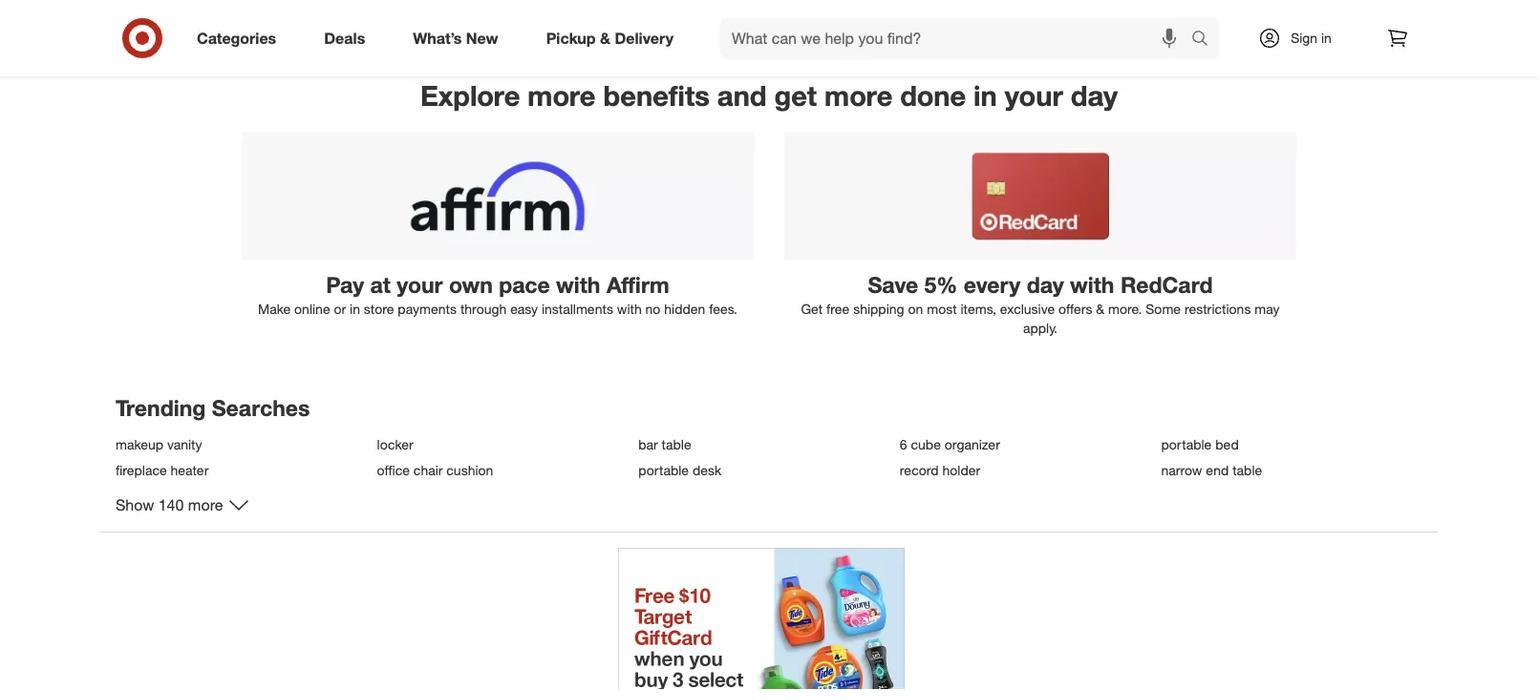 Task type: describe. For each thing, give the bounding box(es) containing it.
your inside pay at your own pace with affirm make online or in store payments through easy installments with no hidden fees.
[[397, 272, 443, 299]]

bar table
[[639, 436, 691, 453]]

record holder link
[[900, 463, 1150, 479]]

more.
[[1109, 300, 1142, 317]]

yourself
[[853, 0, 907, 7]]

every
[[964, 272, 1021, 299]]

affirm
[[607, 272, 670, 299]]

restrictions
[[1185, 300, 1251, 317]]

shipping
[[854, 300, 905, 317]]

searches
[[212, 395, 310, 422]]

140
[[158, 497, 184, 515]]

deals
[[324, 29, 365, 47]]

deals link
[[308, 17, 389, 59]]

What can we help you find? suggestions appear below search field
[[721, 17, 1196, 59]]

desk
[[693, 463, 722, 479]]

most
[[927, 300, 957, 317]]

portable desk
[[639, 463, 722, 479]]

fees.
[[709, 300, 738, 317]]

delivery
[[615, 29, 674, 47]]

fireplace
[[116, 463, 167, 479]]

no
[[646, 300, 661, 317]]

cube
[[911, 436, 941, 453]]

pickup & delivery
[[546, 29, 674, 47]]

on
[[908, 300, 923, 317]]

locker link
[[377, 436, 627, 453]]

explore
[[420, 79, 520, 113]]

1 vertical spatial in
[[974, 79, 997, 113]]

2 horizontal spatial more
[[825, 79, 893, 113]]

show 140 more
[[116, 497, 223, 515]]

6
[[900, 436, 907, 453]]

offers
[[1059, 300, 1093, 317]]

traditional
[[1053, 0, 1120, 7]]

cushion
[[447, 463, 493, 479]]

portable desk link
[[639, 463, 889, 479]]

0 vertical spatial table
[[662, 436, 691, 453]]

benefits
[[604, 79, 710, 113]]

pace
[[499, 272, 550, 299]]

save
[[868, 272, 919, 299]]

get
[[775, 79, 817, 113]]

1 vertical spatial table
[[1233, 463, 1263, 479]]

store
[[364, 300, 394, 317]]

pay at your own pace with affirm make online or in store payments through easy installments with no hidden fees.
[[258, 272, 738, 317]]

done
[[901, 79, 966, 113]]

narrow end table
[[1161, 463, 1263, 479]]

may
[[1255, 300, 1280, 317]]

6 cube organizer
[[900, 436, 1000, 453]]

office chair cushion
[[377, 463, 493, 479]]

payments
[[398, 300, 457, 317]]

bar
[[639, 436, 658, 453]]

narrow
[[1161, 463, 1203, 479]]

furniture
[[1124, 0, 1181, 7]]

end
[[1206, 463, 1229, 479]]

online
[[294, 300, 330, 317]]

easy
[[510, 300, 538, 317]]

redcard
[[1121, 272, 1213, 299]]

6 cube organizer link
[[900, 436, 1150, 453]]

search
[[1183, 31, 1229, 49]]

categories
[[197, 29, 276, 47]]

new
[[466, 29, 499, 47]]

makeup
[[116, 436, 164, 453]]

more inside button
[[188, 497, 223, 515]]

chair
[[414, 463, 443, 479]]

heater
[[171, 463, 209, 479]]

0 horizontal spatial &
[[600, 29, 611, 47]]

2 by from the left
[[1230, 0, 1246, 7]]

advertisement region
[[618, 548, 905, 691]]

items,
[[961, 300, 997, 317]]

trending
[[116, 395, 206, 422]]

trending searches
[[116, 395, 310, 422]]

5%
[[925, 272, 958, 299]]

apply.
[[1023, 320, 1058, 336]]



Task type: locate. For each thing, give the bounding box(es) containing it.
portable bed link
[[1161, 436, 1411, 453]]

show
[[116, 497, 154, 515]]

1 by from the left
[[911, 0, 928, 7]]

table
[[662, 436, 691, 453], [1233, 463, 1263, 479]]

sign
[[1291, 30, 1318, 46]]

portable for desk
[[639, 463, 689, 479]]

hidden
[[664, 300, 706, 317]]

portable inside the portable bed fireplace heater
[[1161, 436, 1212, 453]]

search button
[[1183, 17, 1229, 63]]

with up offers
[[1070, 272, 1115, 299]]

more right 140 at the left bottom of the page
[[188, 497, 223, 515]]

get
[[801, 300, 823, 317]]

modern
[[981, 0, 1035, 7]]

& inside save 5% every day with redcard get free shipping on most items, exclusive offers & more. some restrictions may apply.
[[1096, 300, 1105, 317]]

office
[[377, 463, 410, 479]]

your down express yourself by mixing modern & traditional furniture styles by shea mcgee. link
[[1005, 79, 1063, 113]]

express
[[794, 0, 849, 7]]

what's new link
[[397, 17, 522, 59]]

in right sign
[[1322, 30, 1332, 46]]

pickup
[[546, 29, 596, 47]]

0 horizontal spatial with
[[556, 272, 601, 299]]

holder
[[943, 463, 981, 479]]

make
[[258, 300, 291, 317]]

0 horizontal spatial your
[[397, 272, 443, 299]]

1 vertical spatial portable
[[639, 463, 689, 479]]

fireplace heater link
[[116, 463, 366, 479]]

2 horizontal spatial with
[[1070, 272, 1115, 299]]

2 horizontal spatial &
[[1096, 300, 1105, 317]]

1 horizontal spatial in
[[974, 79, 997, 113]]

record holder
[[900, 463, 981, 479]]

bed
[[1216, 436, 1239, 453]]

more down "pickup"
[[528, 79, 596, 113]]

0 horizontal spatial table
[[662, 436, 691, 453]]

day down express yourself by mixing modern & traditional furniture styles by shea mcgee. link
[[1071, 79, 1118, 113]]

organizer
[[945, 436, 1000, 453]]

in right done
[[974, 79, 997, 113]]

0 vertical spatial &
[[1039, 0, 1049, 7]]

0 vertical spatial portable
[[1161, 436, 1212, 453]]

more right get
[[825, 79, 893, 113]]

& right offers
[[1096, 300, 1105, 317]]

1 vertical spatial day
[[1027, 272, 1064, 299]]

styles
[[1186, 0, 1225, 7]]

locker
[[377, 436, 414, 453]]

mixing
[[932, 0, 977, 7]]

2 horizontal spatial in
[[1322, 30, 1332, 46]]

& right 'modern'
[[1039, 0, 1049, 7]]

your up payments
[[397, 272, 443, 299]]

in inside pay at your own pace with affirm make online or in store payments through easy installments with no hidden fees.
[[350, 300, 360, 317]]

1 horizontal spatial table
[[1233, 463, 1263, 479]]

1 horizontal spatial portable
[[1161, 436, 1212, 453]]

& right "pickup"
[[600, 29, 611, 47]]

installments
[[542, 300, 613, 317]]

1 horizontal spatial your
[[1005, 79, 1063, 113]]

1 horizontal spatial more
[[528, 79, 596, 113]]

more
[[528, 79, 596, 113], [825, 79, 893, 113], [188, 497, 223, 515]]

express yourself by mixing modern & traditional furniture styles by shea mcgee. link
[[779, 0, 1343, 44]]

day
[[1071, 79, 1118, 113], [1027, 272, 1064, 299]]

table up portable desk
[[662, 436, 691, 453]]

portable bed fireplace heater
[[116, 436, 1239, 479]]

sign in
[[1291, 30, 1332, 46]]

0 vertical spatial your
[[1005, 79, 1063, 113]]

office chair cushion link
[[377, 463, 627, 479]]

2 vertical spatial in
[[350, 300, 360, 317]]

0 vertical spatial in
[[1322, 30, 1332, 46]]

pay
[[326, 272, 364, 299]]

portable down bar table
[[639, 463, 689, 479]]

0 horizontal spatial in
[[350, 300, 360, 317]]

portable for bed
[[1161, 436, 1212, 453]]

0 horizontal spatial by
[[911, 0, 928, 7]]

pickup & delivery link
[[530, 17, 698, 59]]

through
[[461, 300, 507, 317]]

1 horizontal spatial with
[[617, 300, 642, 317]]

categories link
[[181, 17, 300, 59]]

&
[[1039, 0, 1049, 7], [600, 29, 611, 47], [1096, 300, 1105, 317]]

by
[[911, 0, 928, 7], [1230, 0, 1246, 7]]

exclusive
[[1000, 300, 1055, 317]]

sign in link
[[1242, 17, 1362, 59]]

at
[[370, 272, 391, 299]]

or
[[334, 300, 346, 317]]

1 horizontal spatial by
[[1230, 0, 1246, 7]]

by left mixing
[[911, 0, 928, 7]]

1 vertical spatial your
[[397, 272, 443, 299]]

in right or
[[350, 300, 360, 317]]

with inside save 5% every day with redcard get free shipping on most items, exclusive offers & more. some restrictions may apply.
[[1070, 272, 1115, 299]]

portable
[[1161, 436, 1212, 453], [639, 463, 689, 479]]

record
[[900, 463, 939, 479]]

2 vertical spatial &
[[1096, 300, 1105, 317]]

and
[[717, 79, 767, 113]]

0 vertical spatial day
[[1071, 79, 1118, 113]]

explore more benefits and get more done in your day
[[420, 79, 1118, 113]]

your
[[1005, 79, 1063, 113], [397, 272, 443, 299]]

1 horizontal spatial &
[[1039, 0, 1049, 7]]

table right end
[[1233, 463, 1263, 479]]

day up "exclusive"
[[1027, 272, 1064, 299]]

vanity
[[167, 436, 202, 453]]

& inside express yourself by mixing modern & traditional furniture styles by shea mcgee.
[[1039, 0, 1049, 7]]

with left no
[[617, 300, 642, 317]]

with up installments
[[556, 272, 601, 299]]

save 5% every day with redcard get free shipping on most items, exclusive offers & more. some restrictions may apply.
[[801, 272, 1280, 336]]

1 horizontal spatial day
[[1071, 79, 1118, 113]]

narrow end table link
[[1161, 463, 1411, 479]]

by left shea
[[1230, 0, 1246, 7]]

portable up narrow
[[1161, 436, 1212, 453]]

what's new
[[413, 29, 499, 47]]

own
[[449, 272, 493, 299]]

show 140 more button
[[116, 494, 250, 517]]

0 horizontal spatial more
[[188, 497, 223, 515]]

free
[[827, 300, 850, 317]]

day inside save 5% every day with redcard get free shipping on most items, exclusive offers & more. some restrictions may apply.
[[1027, 272, 1064, 299]]

1 vertical spatial &
[[600, 29, 611, 47]]

with
[[556, 272, 601, 299], [1070, 272, 1115, 299], [617, 300, 642, 317]]

express yourself by mixing modern & traditional furniture styles by shea mcgee.
[[794, 0, 1285, 25]]

some
[[1146, 300, 1181, 317]]

0 horizontal spatial day
[[1027, 272, 1064, 299]]

makeup vanity
[[116, 436, 202, 453]]

0 horizontal spatial portable
[[639, 463, 689, 479]]



Task type: vqa. For each thing, say whether or not it's contained in the screenshot.
'Add to cart'
no



